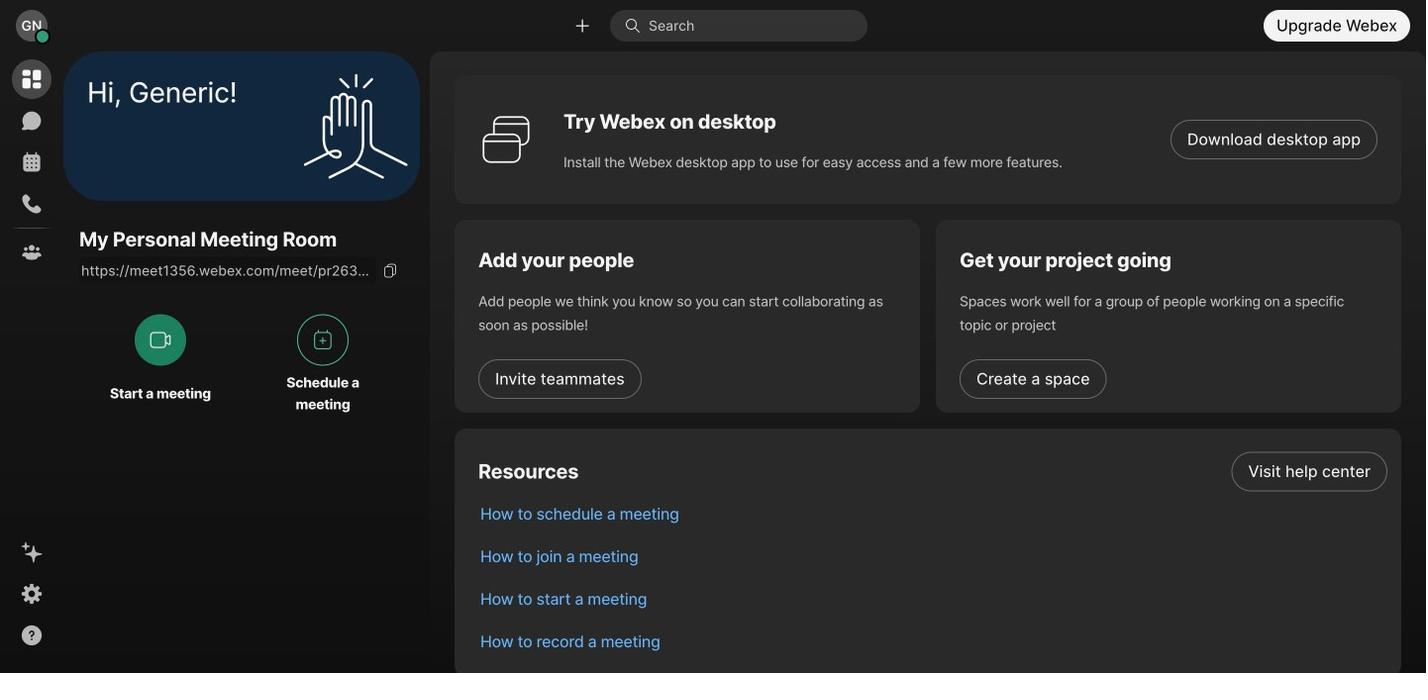 Task type: describe. For each thing, give the bounding box(es) containing it.
1 list item from the top
[[465, 451, 1402, 493]]

4 list item from the top
[[465, 579, 1402, 621]]

5 list item from the top
[[465, 621, 1402, 664]]



Task type: vqa. For each thing, say whether or not it's contained in the screenshot.
1st list item from the bottom of the page
yes



Task type: locate. For each thing, give the bounding box(es) containing it.
3 list item from the top
[[465, 536, 1402, 579]]

2 list item from the top
[[465, 493, 1402, 536]]

navigation
[[0, 52, 63, 674]]

None text field
[[79, 257, 376, 285]]

list item
[[465, 451, 1402, 493], [465, 493, 1402, 536], [465, 536, 1402, 579], [465, 579, 1402, 621], [465, 621, 1402, 664]]

webex tab list
[[12, 59, 52, 272]]

two hands high fiving image
[[296, 67, 415, 186]]



